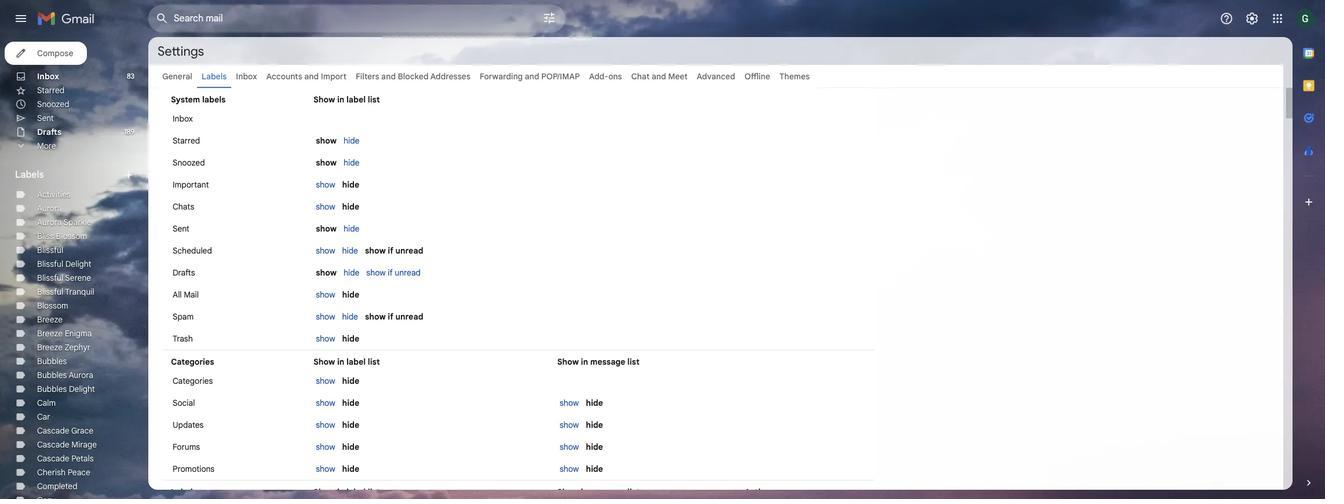 Task type: locate. For each thing, give the bounding box(es) containing it.
categories
[[171, 357, 214, 367], [173, 376, 213, 386]]

and left pop/imap
[[525, 71, 539, 82]]

snoozed up important
[[173, 158, 205, 168]]

cascade petals link
[[37, 454, 94, 464]]

0 horizontal spatial sent
[[37, 113, 54, 123]]

if
[[388, 246, 393, 256], [388, 268, 393, 278], [388, 312, 393, 322]]

2 vertical spatial if
[[388, 312, 393, 322]]

breeze down blossom 'link'
[[37, 315, 63, 325]]

and right chat
[[652, 71, 666, 82]]

chat and meet link
[[631, 71, 688, 82]]

1 vertical spatial if
[[388, 268, 393, 278]]

2 and from the left
[[381, 71, 396, 82]]

import
[[321, 71, 346, 82]]

show if unread link
[[366, 268, 421, 278]]

blissful down bliss
[[37, 245, 63, 256]]

blissful serene link
[[37, 273, 91, 283]]

3 label from the top
[[346, 487, 366, 498]]

label for system labels
[[346, 94, 366, 105]]

0 vertical spatial message
[[590, 357, 625, 367]]

breeze zephyr link
[[37, 342, 90, 353]]

0 vertical spatial bubbles
[[37, 356, 67, 367]]

0 vertical spatial show in label list
[[313, 94, 380, 105]]

unread for spam
[[395, 312, 423, 322]]

blossom link
[[37, 301, 68, 311]]

advanced
[[697, 71, 735, 82]]

4 blissful from the top
[[37, 287, 63, 297]]

show if unread for spam
[[365, 312, 423, 322]]

breeze link
[[37, 315, 63, 325]]

1 vertical spatial sent
[[173, 224, 189, 234]]

label for labels
[[346, 487, 366, 498]]

show link for updates
[[316, 420, 335, 431]]

0 horizontal spatial snoozed
[[37, 99, 69, 110]]

1 message from the top
[[590, 357, 625, 367]]

3 show in label list from the top
[[313, 487, 380, 498]]

2 message from the top
[[590, 487, 625, 498]]

breeze for breeze enigma
[[37, 329, 63, 339]]

sent
[[37, 113, 54, 123], [173, 224, 189, 234]]

social
[[173, 398, 195, 409]]

3 breeze from the top
[[37, 342, 63, 353]]

themes link
[[780, 71, 810, 82]]

updates
[[173, 420, 204, 431]]

show
[[313, 94, 335, 105], [313, 357, 335, 367], [557, 357, 579, 367], [313, 487, 335, 498], [557, 487, 579, 498]]

0 horizontal spatial inbox
[[37, 71, 59, 82]]

0 vertical spatial starred
[[37, 85, 64, 96]]

hide link
[[344, 136, 359, 146], [344, 158, 359, 168], [344, 224, 359, 234], [342, 246, 358, 256], [344, 268, 359, 278], [342, 312, 358, 322]]

starred down system
[[173, 136, 200, 146]]

2 show in message list from the top
[[557, 487, 640, 498]]

cascade for cascade mirage
[[37, 440, 69, 450]]

0 vertical spatial delight
[[65, 259, 91, 269]]

labels heading
[[15, 169, 123, 181]]

delight down bubbles aurora link
[[69, 384, 95, 395]]

2 vertical spatial show if unread
[[365, 312, 423, 322]]

delight up serene
[[65, 259, 91, 269]]

snoozed inside 'labels' navigation
[[37, 99, 69, 110]]

drafts up more
[[37, 127, 61, 137]]

blossom
[[56, 231, 87, 242], [37, 301, 68, 311]]

label for categories
[[346, 357, 366, 367]]

show if unread for scheduled
[[365, 246, 423, 256]]

bubbles for aurora
[[37, 370, 67, 381]]

1 and from the left
[[304, 71, 319, 82]]

in for system labels
[[337, 94, 344, 105]]

cascade mirage
[[37, 440, 97, 450]]

starred link
[[37, 85, 64, 96]]

blissful up blossom 'link'
[[37, 287, 63, 297]]

aurora sparkle
[[37, 217, 91, 228]]

show in message list for categories
[[557, 357, 640, 367]]

inbox right "labels" link
[[236, 71, 257, 82]]

2 bubbles from the top
[[37, 370, 67, 381]]

1 breeze from the top
[[37, 315, 63, 325]]

2 show in label list from the top
[[313, 357, 380, 367]]

inbox for 2nd inbox link
[[236, 71, 257, 82]]

starred up snoozed link
[[37, 85, 64, 96]]

0 vertical spatial aurora
[[37, 203, 62, 214]]

1 bubbles from the top
[[37, 356, 67, 367]]

unread for scheduled
[[395, 246, 423, 256]]

1 vertical spatial delight
[[69, 384, 95, 395]]

breeze
[[37, 315, 63, 325], [37, 329, 63, 339], [37, 342, 63, 353]]

blissful for blissful link
[[37, 245, 63, 256]]

serene
[[65, 273, 91, 283]]

1 vertical spatial show in label list
[[313, 357, 380, 367]]

aurora down aurora link
[[37, 217, 62, 228]]

2 vertical spatial label
[[346, 487, 366, 498]]

activities link
[[37, 189, 71, 200]]

1 show in label list from the top
[[313, 94, 380, 105]]

1 label from the top
[[346, 94, 366, 105]]

sent down chats
[[173, 224, 189, 234]]

3 if from the top
[[388, 312, 393, 322]]

2 horizontal spatial labels
[[202, 71, 227, 82]]

inbox inside 'labels' navigation
[[37, 71, 59, 82]]

1 vertical spatial blossom
[[37, 301, 68, 311]]

inbox down system
[[173, 114, 193, 124]]

chat and meet
[[631, 71, 688, 82]]

0 vertical spatial sent
[[37, 113, 54, 123]]

1 vertical spatial aurora
[[37, 217, 62, 228]]

1 vertical spatial show in message list
[[557, 487, 640, 498]]

0 vertical spatial show if unread
[[365, 246, 423, 256]]

labels up the activities link
[[15, 169, 44, 181]]

189
[[124, 127, 134, 136]]

1 vertical spatial breeze
[[37, 329, 63, 339]]

tab list
[[1293, 37, 1325, 458]]

labels
[[202, 71, 227, 82], [15, 169, 44, 181], [171, 487, 197, 498]]

1 vertical spatial message
[[590, 487, 625, 498]]

show link for spam
[[316, 312, 335, 322]]

unread
[[395, 246, 423, 256], [395, 268, 421, 278], [395, 312, 423, 322]]

if for scheduled
[[388, 246, 393, 256]]

filters and blocked addresses link
[[356, 71, 471, 82]]

forums
[[173, 442, 200, 453]]

0 vertical spatial label
[[346, 94, 366, 105]]

1 vertical spatial label
[[346, 357, 366, 367]]

2 vertical spatial labels
[[171, 487, 197, 498]]

and for forwarding
[[525, 71, 539, 82]]

3 and from the left
[[525, 71, 539, 82]]

2 cascade from the top
[[37, 440, 69, 450]]

completed
[[37, 482, 77, 492]]

3 cascade from the top
[[37, 454, 69, 464]]

accounts
[[266, 71, 302, 82]]

in
[[337, 94, 344, 105], [337, 357, 344, 367], [581, 357, 588, 367], [337, 487, 344, 498], [581, 487, 588, 498]]

drafts link
[[37, 127, 61, 137]]

1 vertical spatial bubbles
[[37, 370, 67, 381]]

hide link for spam
[[342, 312, 358, 322]]

0 horizontal spatial inbox link
[[37, 71, 59, 82]]

cascade down cascade grace link
[[37, 440, 69, 450]]

inbox link up the "starred" link
[[37, 71, 59, 82]]

bubbles aurora
[[37, 370, 93, 381]]

1 inbox link from the left
[[37, 71, 59, 82]]

list
[[368, 94, 380, 105], [368, 357, 380, 367], [627, 357, 640, 367], [368, 487, 380, 498], [627, 487, 640, 498]]

aurora link
[[37, 203, 62, 214]]

breeze for breeze zephyr
[[37, 342, 63, 353]]

1 vertical spatial labels
[[15, 169, 44, 181]]

2 blissful from the top
[[37, 259, 63, 269]]

2 breeze from the top
[[37, 329, 63, 339]]

show for labels
[[313, 487, 335, 498]]

delight for blissful delight
[[65, 259, 91, 269]]

0 vertical spatial labels
[[202, 71, 227, 82]]

aurora up bubbles delight link
[[69, 370, 93, 381]]

1 vertical spatial categories
[[173, 376, 213, 386]]

promotions
[[173, 464, 215, 475]]

trash
[[173, 334, 193, 344]]

and for filters
[[381, 71, 396, 82]]

car link
[[37, 412, 50, 422]]

show if unread
[[365, 246, 423, 256], [366, 268, 421, 278], [365, 312, 423, 322]]

compose button
[[5, 42, 87, 65]]

0 vertical spatial drafts
[[37, 127, 61, 137]]

2 vertical spatial breeze
[[37, 342, 63, 353]]

message for labels
[[590, 487, 625, 498]]

2 vertical spatial unread
[[395, 312, 423, 322]]

0 vertical spatial show in message list
[[557, 357, 640, 367]]

0 horizontal spatial labels
[[15, 169, 44, 181]]

and for chat
[[652, 71, 666, 82]]

cascade down car
[[37, 426, 69, 436]]

0 vertical spatial cascade
[[37, 426, 69, 436]]

list for labels
[[368, 487, 380, 498]]

spam
[[173, 312, 194, 322]]

blossom up breeze "link"
[[37, 301, 68, 311]]

blissful
[[37, 245, 63, 256], [37, 259, 63, 269], [37, 273, 63, 283], [37, 287, 63, 297]]

1 if from the top
[[388, 246, 393, 256]]

cascade grace link
[[37, 426, 93, 436]]

show
[[316, 136, 337, 146], [316, 158, 337, 168], [316, 180, 335, 190], [316, 202, 335, 212], [316, 224, 337, 234], [316, 246, 335, 256], [365, 246, 386, 256], [316, 268, 337, 278], [366, 268, 386, 278], [316, 290, 335, 300], [316, 312, 335, 322], [365, 312, 386, 322], [316, 334, 335, 344], [316, 376, 335, 386], [316, 398, 335, 409], [560, 398, 579, 409], [316, 420, 335, 431], [560, 420, 579, 431], [316, 442, 335, 453], [560, 442, 579, 453], [316, 464, 335, 475], [560, 464, 579, 475]]

0 horizontal spatial starred
[[37, 85, 64, 96]]

show link for chats
[[316, 202, 335, 212]]

blissful down blissful delight
[[37, 273, 63, 283]]

2 inbox link from the left
[[236, 71, 257, 82]]

snoozed down the "starred" link
[[37, 99, 69, 110]]

completed link
[[37, 482, 77, 492]]

bubbles down breeze zephyr link
[[37, 356, 67, 367]]

all mail
[[173, 290, 199, 300]]

list for categories
[[368, 357, 380, 367]]

starred
[[37, 85, 64, 96], [173, 136, 200, 146]]

cascade up 'cherish'
[[37, 454, 69, 464]]

bubbles up calm
[[37, 384, 67, 395]]

cascade petals
[[37, 454, 94, 464]]

1 horizontal spatial inbox link
[[236, 71, 257, 82]]

2 vertical spatial aurora
[[69, 370, 93, 381]]

breeze zephyr
[[37, 342, 90, 353]]

inbox up the "starred" link
[[37, 71, 59, 82]]

message
[[590, 357, 625, 367], [590, 487, 625, 498]]

add-
[[589, 71, 608, 82]]

categories down 'trash' at the bottom left of the page
[[171, 357, 214, 367]]

1 vertical spatial starred
[[173, 136, 200, 146]]

and left import on the left of page
[[304, 71, 319, 82]]

and for accounts
[[304, 71, 319, 82]]

starred inside 'labels' navigation
[[37, 85, 64, 96]]

blossom down sparkle
[[56, 231, 87, 242]]

categories up the social
[[173, 376, 213, 386]]

delight
[[65, 259, 91, 269], [69, 384, 95, 395]]

1 vertical spatial drafts
[[173, 268, 195, 278]]

0 vertical spatial breeze
[[37, 315, 63, 325]]

None search field
[[148, 5, 566, 32]]

2 vertical spatial show in label list
[[313, 487, 380, 498]]

0 vertical spatial if
[[388, 246, 393, 256]]

tranquil
[[65, 287, 94, 297]]

hide link for scheduled
[[342, 246, 358, 256]]

cascade for cascade petals
[[37, 454, 69, 464]]

breeze for breeze "link"
[[37, 315, 63, 325]]

1 horizontal spatial snoozed
[[173, 158, 205, 168]]

1 show in message list from the top
[[557, 357, 640, 367]]

1 horizontal spatial starred
[[173, 136, 200, 146]]

3 bubbles from the top
[[37, 384, 67, 395]]

labels down "promotions"
[[171, 487, 197, 498]]

2 vertical spatial cascade
[[37, 454, 69, 464]]

system labels
[[171, 94, 226, 105]]

1 vertical spatial cascade
[[37, 440, 69, 450]]

drafts up "all mail"
[[173, 268, 195, 278]]

0 horizontal spatial drafts
[[37, 127, 61, 137]]

4 and from the left
[[652, 71, 666, 82]]

aurora down the activities link
[[37, 203, 62, 214]]

2 vertical spatial bubbles
[[37, 384, 67, 395]]

0 vertical spatial snoozed
[[37, 99, 69, 110]]

cascade grace
[[37, 426, 93, 436]]

compose
[[37, 48, 73, 59]]

sparkle
[[63, 217, 91, 228]]

0 vertical spatial unread
[[395, 246, 423, 256]]

blissful tranquil link
[[37, 287, 94, 297]]

breeze down breeze "link"
[[37, 329, 63, 339]]

1 blissful from the top
[[37, 245, 63, 256]]

2 horizontal spatial inbox
[[236, 71, 257, 82]]

blissful down blissful link
[[37, 259, 63, 269]]

forwarding
[[480, 71, 523, 82]]

and right filters
[[381, 71, 396, 82]]

83
[[127, 72, 134, 81]]

offline link
[[745, 71, 770, 82]]

labels for "labels" link
[[202, 71, 227, 82]]

breeze up bubbles link
[[37, 342, 63, 353]]

labels inside navigation
[[15, 169, 44, 181]]

bubbles down bubbles link
[[37, 370, 67, 381]]

sent up drafts link
[[37, 113, 54, 123]]

chat
[[631, 71, 650, 82]]

1 horizontal spatial labels
[[171, 487, 197, 498]]

labels up labels
[[202, 71, 227, 82]]

blissful delight link
[[37, 259, 91, 269]]

2 label from the top
[[346, 357, 366, 367]]

zephyr
[[65, 342, 90, 353]]

aurora for aurora sparkle
[[37, 217, 62, 228]]

inbox link right "labels" link
[[236, 71, 257, 82]]

3 blissful from the top
[[37, 273, 63, 283]]

hide link for starred
[[344, 136, 359, 146]]

important
[[173, 180, 209, 190]]

1 cascade from the top
[[37, 426, 69, 436]]

show in label list
[[313, 94, 380, 105], [313, 357, 380, 367], [313, 487, 380, 498]]

show link for promotions
[[316, 464, 335, 475]]



Task type: vqa. For each thing, say whether or not it's contained in the screenshot.
the leftmost Sent
yes



Task type: describe. For each thing, give the bounding box(es) containing it.
cascade for cascade grace
[[37, 426, 69, 436]]

0 vertical spatial blossom
[[56, 231, 87, 242]]

bliss
[[37, 231, 54, 242]]

cherish peace link
[[37, 468, 90, 478]]

bliss blossom
[[37, 231, 87, 242]]

blissful link
[[37, 245, 63, 256]]

bubbles link
[[37, 356, 67, 367]]

show link for all mail
[[316, 290, 335, 300]]

filters
[[356, 71, 379, 82]]

search mail image
[[152, 8, 173, 29]]

settings image
[[1245, 12, 1259, 25]]

show link for scheduled
[[316, 246, 335, 256]]

car
[[37, 412, 50, 422]]

themes
[[780, 71, 810, 82]]

accounts and import link
[[266, 71, 346, 82]]

1 horizontal spatial sent
[[173, 224, 189, 234]]

general link
[[162, 71, 192, 82]]

aurora sparkle link
[[37, 217, 91, 228]]

chats
[[173, 202, 194, 212]]

add-ons link
[[589, 71, 622, 82]]

activities
[[37, 189, 71, 200]]

1 vertical spatial unread
[[395, 268, 421, 278]]

show in label list for categories
[[313, 357, 380, 367]]

drafts inside 'labels' navigation
[[37, 127, 61, 137]]

show link for trash
[[316, 334, 335, 344]]

Search mail text field
[[174, 13, 510, 24]]

bubbles delight
[[37, 384, 95, 395]]

hide link for drafts
[[344, 268, 359, 278]]

show in label list for system labels
[[313, 94, 380, 105]]

meet
[[668, 71, 688, 82]]

labels navigation
[[0, 37, 148, 499]]

petals
[[71, 454, 94, 464]]

blissful tranquil
[[37, 287, 94, 297]]

show link for forums
[[316, 442, 335, 453]]

hide link for snoozed
[[344, 158, 359, 168]]

grace
[[71, 426, 93, 436]]

labels link
[[202, 71, 227, 82]]

cherish
[[37, 468, 66, 478]]

1 horizontal spatial inbox
[[173, 114, 193, 124]]

system
[[171, 94, 200, 105]]

0 vertical spatial categories
[[171, 357, 214, 367]]

calm
[[37, 398, 56, 409]]

2 if from the top
[[388, 268, 393, 278]]

addresses
[[430, 71, 471, 82]]

1 vertical spatial show if unread
[[366, 268, 421, 278]]

blissful for blissful serene
[[37, 273, 63, 283]]

forwarding and pop/imap
[[480, 71, 580, 82]]

support image
[[1220, 12, 1234, 25]]

sent inside 'labels' navigation
[[37, 113, 54, 123]]

general
[[162, 71, 192, 82]]

breeze enigma link
[[37, 329, 92, 339]]

labels
[[202, 94, 226, 105]]

sent link
[[37, 113, 54, 123]]

peace
[[68, 468, 90, 478]]

blocked
[[398, 71, 429, 82]]

actions
[[745, 487, 775, 498]]

more button
[[0, 139, 139, 153]]

delight for bubbles delight
[[69, 384, 95, 395]]

advanced link
[[697, 71, 735, 82]]

ons
[[608, 71, 622, 82]]

bubbles for delight
[[37, 384, 67, 395]]

list for system labels
[[368, 94, 380, 105]]

forwarding and pop/imap link
[[480, 71, 580, 82]]

bubbles delight link
[[37, 384, 95, 395]]

gmail image
[[37, 7, 100, 30]]

pop/imap
[[541, 71, 580, 82]]

show for system labels
[[313, 94, 335, 105]]

filters and blocked addresses
[[356, 71, 471, 82]]

inbox for 1st inbox link
[[37, 71, 59, 82]]

advanced search options image
[[538, 6, 561, 30]]

show link for important
[[316, 180, 335, 190]]

accounts and import
[[266, 71, 346, 82]]

add-ons
[[589, 71, 622, 82]]

show link for social
[[316, 398, 335, 409]]

offline
[[745, 71, 770, 82]]

snoozed link
[[37, 99, 69, 110]]

more
[[37, 141, 56, 151]]

bubbles aurora link
[[37, 370, 93, 381]]

labels for the labels heading
[[15, 169, 44, 181]]

all
[[173, 290, 182, 300]]

show in label list for labels
[[313, 487, 380, 498]]

in for categories
[[337, 357, 344, 367]]

main menu image
[[14, 12, 28, 25]]

mirage
[[71, 440, 97, 450]]

blissful serene
[[37, 273, 91, 283]]

in for labels
[[337, 487, 344, 498]]

scheduled
[[173, 246, 212, 256]]

blissful delight
[[37, 259, 91, 269]]

mail
[[184, 290, 199, 300]]

aurora for aurora link
[[37, 203, 62, 214]]

blissful for blissful delight
[[37, 259, 63, 269]]

hide link for sent
[[344, 224, 359, 234]]

settings
[[158, 43, 204, 59]]

message for categories
[[590, 357, 625, 367]]

1 vertical spatial snoozed
[[173, 158, 205, 168]]

cherish peace
[[37, 468, 90, 478]]

show link for categories
[[316, 376, 335, 386]]

bliss blossom link
[[37, 231, 87, 242]]

if for spam
[[388, 312, 393, 322]]

cascade mirage link
[[37, 440, 97, 450]]

show in message list for labels
[[557, 487, 640, 498]]

show for categories
[[313, 357, 335, 367]]

blissful for blissful tranquil
[[37, 287, 63, 297]]

enigma
[[65, 329, 92, 339]]

breeze enigma
[[37, 329, 92, 339]]

1 horizontal spatial drafts
[[173, 268, 195, 278]]



